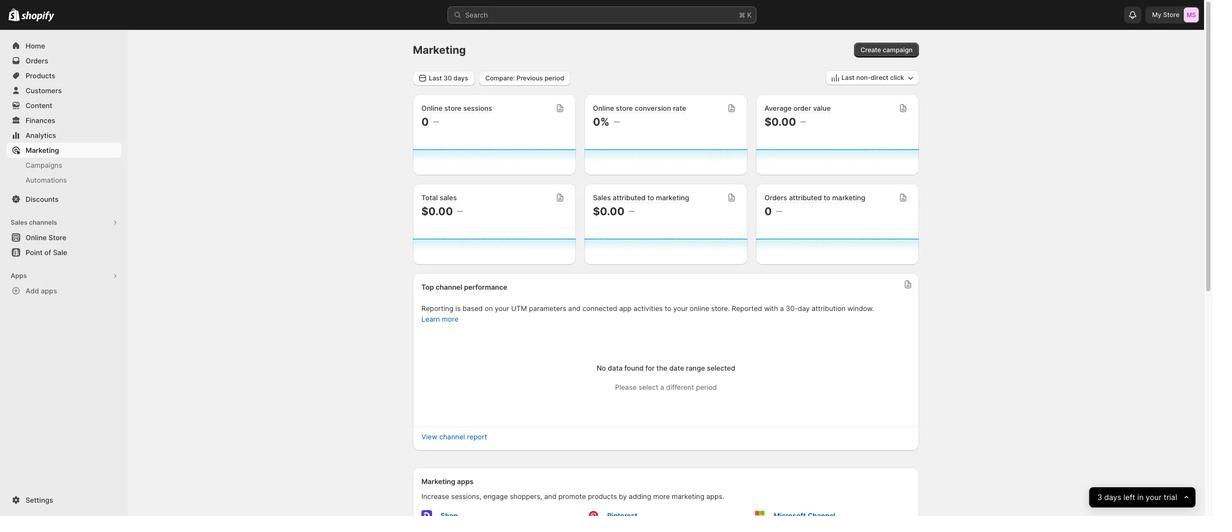 Task type: locate. For each thing, give the bounding box(es) containing it.
store for 0%
[[616, 104, 633, 112]]

0 horizontal spatial $0.00
[[421, 205, 453, 218]]

0 for online
[[421, 116, 429, 128]]

add apps button
[[6, 283, 121, 298]]

online for 0
[[421, 104, 443, 112]]

1 vertical spatial period
[[696, 383, 717, 392]]

adding
[[629, 492, 651, 501]]

1 vertical spatial days
[[1105, 493, 1122, 502]]

to for 0
[[824, 193, 830, 202]]

shopify image
[[21, 11, 54, 22]]

days right 30
[[454, 74, 468, 82]]

store up sale
[[49, 233, 66, 242]]

0 horizontal spatial apps
[[41, 287, 57, 295]]

1 horizontal spatial last
[[842, 74, 855, 82]]

customers link
[[6, 83, 121, 98]]

0 vertical spatial sales
[[593, 193, 611, 202]]

1 horizontal spatial more
[[653, 492, 670, 501]]

online store
[[26, 233, 66, 242]]

$0.00 for sales
[[593, 205, 625, 218]]

view
[[421, 433, 437, 441]]

1 vertical spatial more
[[653, 492, 670, 501]]

online down last 30 days dropdown button
[[421, 104, 443, 112]]

marketing up last 30 days dropdown button
[[413, 44, 466, 56]]

last left 30
[[429, 74, 442, 82]]

sales
[[593, 193, 611, 202], [11, 218, 27, 226]]

in
[[1138, 493, 1144, 502]]

sales inside button
[[11, 218, 27, 226]]

create
[[861, 46, 881, 54]]

0 down online store sessions
[[421, 116, 429, 128]]

$0.00 down average
[[765, 116, 796, 128]]

and inside reporting is based on your utm parameters and connected app activities to your online store. reported with a 30-day attribution window. learn more
[[568, 304, 581, 313]]

no change image for sales attributed to marketing
[[629, 207, 635, 216]]

performance
[[464, 283, 507, 291]]

to
[[647, 193, 654, 202], [824, 193, 830, 202], [665, 304, 671, 313]]

my
[[1152, 11, 1162, 19]]

previous
[[517, 74, 543, 82]]

0 horizontal spatial online
[[26, 233, 47, 242]]

left
[[1124, 493, 1135, 502]]

1 horizontal spatial sales
[[593, 193, 611, 202]]

total
[[421, 193, 438, 202]]

channel inside button
[[439, 433, 465, 441]]

0 horizontal spatial sales
[[11, 218, 27, 226]]

$0.00 for average
[[765, 116, 796, 128]]

period down range
[[696, 383, 717, 392]]

store
[[444, 104, 461, 112], [616, 104, 633, 112]]

more inside reporting is based on your utm parameters and connected app activities to your online store. reported with a 30-day attribution window. learn more
[[442, 315, 459, 323]]

1 horizontal spatial store
[[616, 104, 633, 112]]

2 last from the left
[[429, 74, 442, 82]]

and left connected
[[568, 304, 581, 313]]

1 horizontal spatial your
[[673, 304, 688, 313]]

1 vertical spatial marketing
[[26, 146, 59, 155]]

with
[[764, 304, 778, 313]]

finances link
[[6, 113, 121, 128]]

2 attributed from the left
[[789, 193, 822, 202]]

store for my store
[[1163, 11, 1180, 19]]

apps up sessions,
[[457, 477, 474, 486]]

your right on
[[495, 304, 509, 313]]

online up the point
[[26, 233, 47, 242]]

1 horizontal spatial days
[[1105, 493, 1122, 502]]

orders inside 'link'
[[26, 56, 48, 65]]

2 horizontal spatial to
[[824, 193, 830, 202]]

$0.00 down total sales
[[421, 205, 453, 218]]

increase
[[421, 492, 449, 501]]

1 horizontal spatial store
[[1163, 11, 1180, 19]]

orders attributed to marketing
[[765, 193, 866, 202]]

non-
[[856, 74, 871, 82]]

engage
[[483, 492, 508, 501]]

1 horizontal spatial $0.00
[[593, 205, 625, 218]]

attributed for $0.00
[[613, 193, 646, 202]]

0 vertical spatial period
[[545, 74, 564, 82]]

average order value
[[765, 104, 831, 112]]

store.
[[711, 304, 730, 313]]

1 horizontal spatial and
[[568, 304, 581, 313]]

last
[[842, 74, 855, 82], [429, 74, 442, 82]]

value
[[813, 104, 831, 112]]

days inside 3 days left in your trial dropdown button
[[1105, 493, 1122, 502]]

of
[[44, 248, 51, 257]]

selected
[[707, 364, 735, 372]]

marketing
[[413, 44, 466, 56], [26, 146, 59, 155], [421, 477, 455, 486]]

more right adding
[[653, 492, 670, 501]]

report
[[467, 433, 487, 441]]

2 store from the left
[[616, 104, 633, 112]]

your for 3
[[1146, 493, 1162, 502]]

1 vertical spatial channel
[[439, 433, 465, 441]]

based
[[463, 304, 483, 313]]

create campaign button
[[854, 43, 919, 58]]

store left sessions
[[444, 104, 461, 112]]

0 vertical spatial 0
[[421, 116, 429, 128]]

1 vertical spatial store
[[49, 233, 66, 242]]

days right 3
[[1105, 493, 1122, 502]]

compare:
[[485, 74, 515, 82]]

marketing down the analytics
[[26, 146, 59, 155]]

last non-direct click button
[[826, 70, 919, 85]]

0 horizontal spatial last
[[429, 74, 442, 82]]

apps right add
[[41, 287, 57, 295]]

1 vertical spatial apps
[[457, 477, 474, 486]]

point of sale link
[[6, 245, 121, 260]]

marketing apps
[[421, 477, 474, 486]]

content
[[26, 101, 52, 110]]

reporting
[[421, 304, 453, 313]]

last inside last non-direct click dropdown button
[[842, 74, 855, 82]]

date
[[669, 364, 684, 372]]

3
[[1098, 493, 1102, 502]]

1 horizontal spatial to
[[665, 304, 671, 313]]

store inside button
[[49, 233, 66, 242]]

1 horizontal spatial a
[[780, 304, 784, 313]]

trial
[[1164, 493, 1177, 502]]

1 horizontal spatial 0
[[765, 205, 772, 218]]

online for 0%
[[593, 104, 614, 112]]

learn more link
[[421, 315, 459, 323]]

3 days left in your trial button
[[1089, 488, 1196, 508]]

home
[[26, 42, 45, 50]]

0 horizontal spatial 0
[[421, 116, 429, 128]]

0 horizontal spatial days
[[454, 74, 468, 82]]

period right previous
[[545, 74, 564, 82]]

$0.00 down sales attributed to marketing
[[593, 205, 625, 218]]

apps for add apps
[[41, 287, 57, 295]]

apps
[[11, 272, 27, 280]]

apps inside add apps button
[[41, 287, 57, 295]]

your right in
[[1146, 493, 1162, 502]]

⌘
[[739, 11, 745, 19]]

0 vertical spatial orders
[[26, 56, 48, 65]]

0 vertical spatial more
[[442, 315, 459, 323]]

0 horizontal spatial to
[[647, 193, 654, 202]]

0 vertical spatial a
[[780, 304, 784, 313]]

channel right view
[[439, 433, 465, 441]]

0 horizontal spatial and
[[544, 492, 557, 501]]

$0.00 for total
[[421, 205, 453, 218]]

orders for orders attributed to marketing
[[765, 193, 787, 202]]

attributed
[[613, 193, 646, 202], [789, 193, 822, 202]]

automations
[[26, 176, 67, 184]]

apps
[[41, 287, 57, 295], [457, 477, 474, 486]]

settings link
[[6, 493, 121, 508]]

select
[[639, 383, 658, 392]]

no change image
[[433, 118, 439, 126], [614, 118, 620, 126], [800, 118, 806, 126], [457, 207, 463, 216], [629, 207, 635, 216]]

1 store from the left
[[444, 104, 461, 112]]

and
[[568, 304, 581, 313], [544, 492, 557, 501]]

orders down home
[[26, 56, 48, 65]]

2 horizontal spatial online
[[593, 104, 614, 112]]

1 vertical spatial 0
[[765, 205, 772, 218]]

campaign
[[883, 46, 913, 54]]

0 horizontal spatial store
[[49, 233, 66, 242]]

your left online
[[673, 304, 688, 313]]

your for reporting
[[495, 304, 509, 313]]

0 horizontal spatial orders
[[26, 56, 48, 65]]

1 attributed from the left
[[613, 193, 646, 202]]

online
[[421, 104, 443, 112], [593, 104, 614, 112], [26, 233, 47, 242]]

marketing for 0
[[832, 193, 866, 202]]

last inside last 30 days dropdown button
[[429, 74, 442, 82]]

and left promote
[[544, 492, 557, 501]]

0%
[[593, 116, 610, 128]]

marketing up the increase
[[421, 477, 455, 486]]

no change image
[[776, 207, 782, 216]]

0 left no change icon
[[765, 205, 772, 218]]

content link
[[6, 98, 121, 113]]

a left 30-
[[780, 304, 784, 313]]

marketing
[[656, 193, 689, 202], [832, 193, 866, 202], [672, 492, 704, 501]]

days
[[454, 74, 468, 82], [1105, 493, 1122, 502]]

0 vertical spatial apps
[[41, 287, 57, 295]]

my store image
[[1184, 7, 1199, 22]]

orders up no change icon
[[765, 193, 787, 202]]

increase sessions, engage shoppers, and promote products by adding more marketing apps.
[[421, 492, 724, 501]]

reported
[[732, 304, 762, 313]]

online up 0%
[[593, 104, 614, 112]]

channel right top
[[436, 283, 462, 291]]

1 horizontal spatial period
[[696, 383, 717, 392]]

total sales
[[421, 193, 457, 202]]

2 horizontal spatial $0.00
[[765, 116, 796, 128]]

settings
[[26, 496, 53, 505]]

1 vertical spatial sales
[[11, 218, 27, 226]]

0 horizontal spatial attributed
[[613, 193, 646, 202]]

store left conversion at the top right of the page
[[616, 104, 633, 112]]

reporting is based on your utm parameters and connected app activities to your online store. reported with a 30-day attribution window. learn more
[[421, 304, 874, 323]]

$0.00
[[765, 116, 796, 128], [421, 205, 453, 218], [593, 205, 625, 218]]

more down is
[[442, 315, 459, 323]]

0 vertical spatial store
[[1163, 11, 1180, 19]]

your inside dropdown button
[[1146, 493, 1162, 502]]

last left non-
[[842, 74, 855, 82]]

no change image for total sales
[[457, 207, 463, 216]]

0 horizontal spatial period
[[545, 74, 564, 82]]

0 horizontal spatial more
[[442, 315, 459, 323]]

0 horizontal spatial a
[[660, 383, 664, 392]]

0 horizontal spatial your
[[495, 304, 509, 313]]

0 vertical spatial channel
[[436, 283, 462, 291]]

1 horizontal spatial attributed
[[789, 193, 822, 202]]

0 horizontal spatial store
[[444, 104, 461, 112]]

0 vertical spatial days
[[454, 74, 468, 82]]

1 horizontal spatial apps
[[457, 477, 474, 486]]

is
[[455, 304, 461, 313]]

1 horizontal spatial online
[[421, 104, 443, 112]]

0 vertical spatial and
[[568, 304, 581, 313]]

last 30 days button
[[413, 71, 475, 86]]

1 vertical spatial orders
[[765, 193, 787, 202]]

1 last from the left
[[842, 74, 855, 82]]

1 horizontal spatial orders
[[765, 193, 787, 202]]

store right my
[[1163, 11, 1180, 19]]

point
[[26, 248, 43, 257]]

a right select
[[660, 383, 664, 392]]

point of sale button
[[0, 245, 128, 260]]

2 horizontal spatial your
[[1146, 493, 1162, 502]]



Task type: vqa. For each thing, say whether or not it's contained in the screenshot.


Task type: describe. For each thing, give the bounding box(es) containing it.
k
[[747, 11, 752, 19]]

range
[[686, 364, 705, 372]]

marketing for $0.00
[[656, 193, 689, 202]]

a inside reporting is based on your utm parameters and connected app activities to your online store. reported with a 30-day attribution window. learn more
[[780, 304, 784, 313]]

period inside compare: previous period dropdown button
[[545, 74, 564, 82]]

data
[[608, 364, 623, 372]]

sale
[[53, 248, 67, 257]]

last for last non-direct click
[[842, 74, 855, 82]]

online inside button
[[26, 233, 47, 242]]

analytics link
[[6, 128, 121, 143]]

1 vertical spatial a
[[660, 383, 664, 392]]

the
[[657, 364, 667, 372]]

sessions,
[[451, 492, 481, 501]]

orders for orders
[[26, 56, 48, 65]]

connected
[[583, 304, 617, 313]]

compare: previous period button
[[479, 71, 571, 86]]

direct
[[871, 74, 888, 82]]

campaigns link
[[6, 158, 121, 173]]

on
[[485, 304, 493, 313]]

conversion
[[635, 104, 671, 112]]

1 vertical spatial and
[[544, 492, 557, 501]]

0 for orders
[[765, 205, 772, 218]]

attribution
[[812, 304, 846, 313]]

apps button
[[6, 269, 121, 283]]

30
[[444, 74, 452, 82]]

shopify image
[[9, 8, 20, 21]]

channel for view
[[439, 433, 465, 441]]

online store button
[[0, 230, 128, 245]]

apps.
[[706, 492, 724, 501]]

no data found for the date range selected
[[597, 364, 735, 372]]

no change image for online store conversion rate
[[614, 118, 620, 126]]

day
[[798, 304, 810, 313]]

view channel report
[[421, 433, 487, 441]]

top
[[421, 283, 434, 291]]

sales for sales channels
[[11, 218, 27, 226]]

point of sale
[[26, 248, 67, 257]]

create campaign
[[861, 46, 913, 54]]

no change image for average order value
[[800, 118, 806, 126]]

marketing link
[[6, 143, 121, 158]]

days inside last 30 days dropdown button
[[454, 74, 468, 82]]

app
[[619, 304, 632, 313]]

promote
[[558, 492, 586, 501]]

shoppers,
[[510, 492, 542, 501]]

apps for marketing apps
[[457, 477, 474, 486]]

sales
[[440, 193, 457, 202]]

channel for top
[[436, 283, 462, 291]]

online store conversion rate
[[593, 104, 686, 112]]

3 days left in your trial
[[1098, 493, 1177, 502]]

different
[[666, 383, 694, 392]]

utm
[[511, 304, 527, 313]]

discounts
[[26, 195, 59, 204]]

analytics
[[26, 131, 56, 140]]

store for 0
[[444, 104, 461, 112]]

online store sessions
[[421, 104, 492, 112]]

sales channels button
[[6, 215, 121, 230]]

campaigns
[[26, 161, 62, 169]]

found
[[624, 364, 644, 372]]

for
[[645, 364, 655, 372]]

products
[[588, 492, 617, 501]]

finances
[[26, 116, 55, 125]]

to for $0.00
[[647, 193, 654, 202]]

automations link
[[6, 173, 121, 188]]

sales attributed to marketing
[[593, 193, 689, 202]]

sessions
[[463, 104, 492, 112]]

last for last 30 days
[[429, 74, 442, 82]]

0 vertical spatial marketing
[[413, 44, 466, 56]]

learn
[[421, 315, 440, 323]]

my store
[[1152, 11, 1180, 19]]

rate
[[673, 104, 686, 112]]

customers
[[26, 86, 62, 95]]

home link
[[6, 38, 121, 53]]

⌘ k
[[739, 11, 752, 19]]

parameters
[[529, 304, 566, 313]]

no
[[597, 364, 606, 372]]

sales channels
[[11, 218, 57, 226]]

sales for sales attributed to marketing
[[593, 193, 611, 202]]

by
[[619, 492, 627, 501]]

add
[[26, 287, 39, 295]]

orders link
[[6, 53, 121, 68]]

2 vertical spatial marketing
[[421, 477, 455, 486]]

products link
[[6, 68, 121, 83]]

attributed for 0
[[789, 193, 822, 202]]

please select a different period
[[615, 383, 717, 392]]

click
[[890, 74, 904, 82]]

no change image for online store sessions
[[433, 118, 439, 126]]

online
[[690, 304, 709, 313]]

view channel report button
[[415, 429, 494, 444]]

store for online store
[[49, 233, 66, 242]]

to inside reporting is based on your utm parameters and connected app activities to your online store. reported with a 30-day attribution window. learn more
[[665, 304, 671, 313]]

search
[[465, 11, 488, 19]]

activities
[[634, 304, 663, 313]]

window.
[[848, 304, 874, 313]]

average
[[765, 104, 792, 112]]

last 30 days
[[429, 74, 468, 82]]

discounts link
[[6, 192, 121, 207]]



